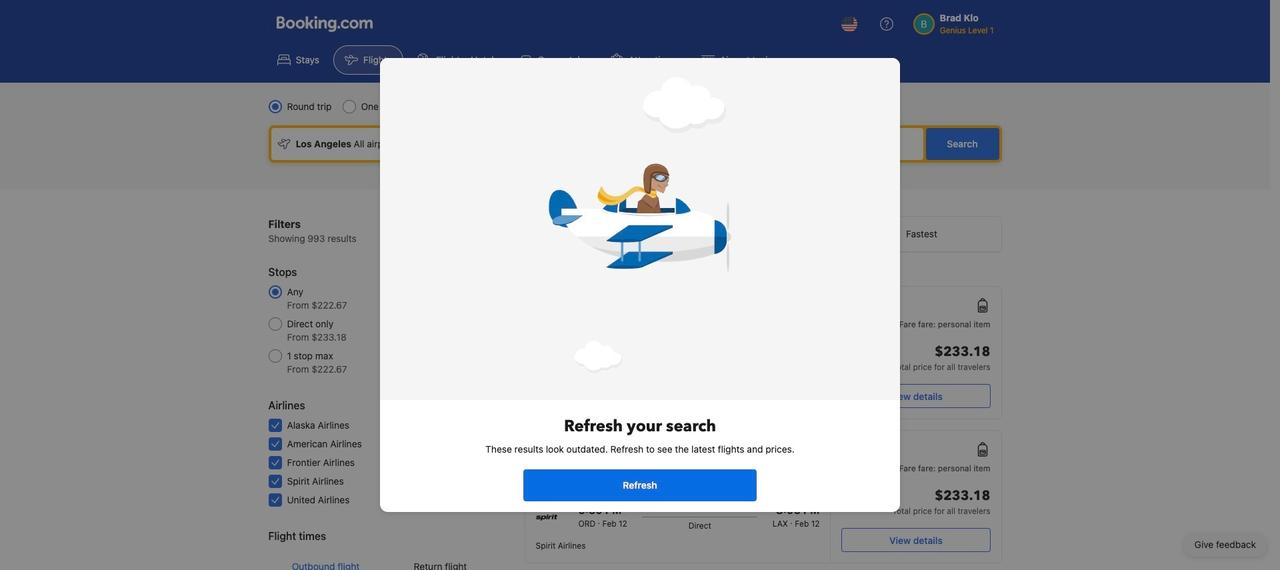 Task type: vqa. For each thing, say whether or not it's contained in the screenshot.
$704.10 REGION
no



Task type: describe. For each thing, give the bounding box(es) containing it.
0 horizontal spatial tab list
[[269, 550, 498, 570]]



Task type: locate. For each thing, give the bounding box(es) containing it.
flights homepage image
[[277, 16, 373, 32]]

0 vertical spatial tab list
[[525, 217, 1002, 253]]

1 horizontal spatial tab list
[[525, 217, 1002, 253]]

tab list
[[525, 217, 1002, 253], [269, 550, 498, 570]]

1 vertical spatial tab list
[[269, 550, 498, 570]]

dialog
[[364, 42, 917, 528]]



